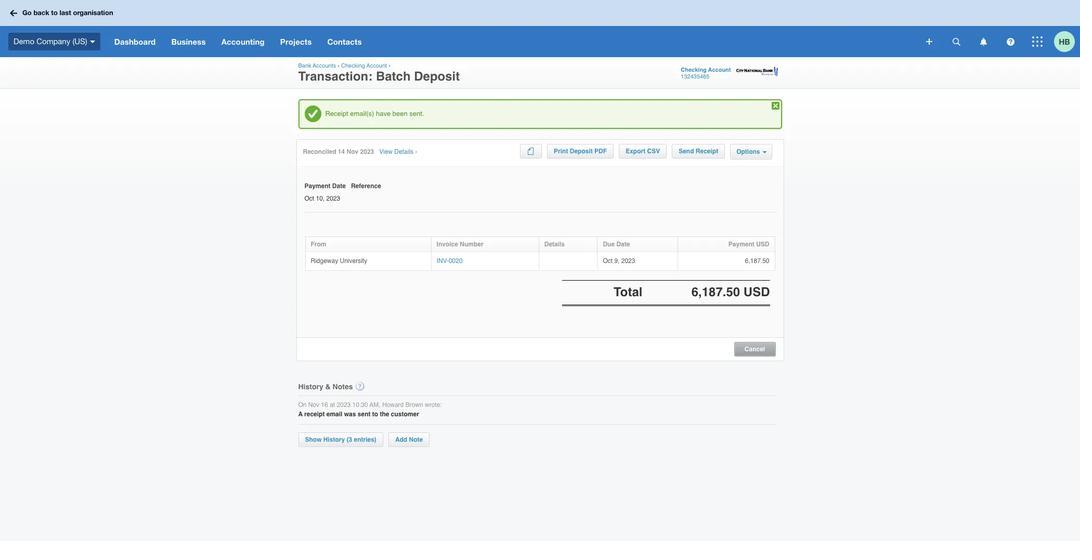 Task type: locate. For each thing, give the bounding box(es) containing it.
2023
[[360, 148, 374, 156], [326, 195, 340, 202], [622, 257, 635, 265], [337, 402, 351, 409]]

university
[[340, 257, 367, 265]]

projects button
[[273, 26, 320, 57]]

entries)
[[354, 436, 377, 444]]

export csv link
[[619, 144, 667, 159]]

howard
[[382, 402, 404, 409]]

svg image
[[980, 38, 987, 46], [927, 39, 933, 45]]

nov right 14
[[347, 148, 359, 156]]

0 horizontal spatial account
[[367, 62, 387, 69]]

payment for payment date oct 10, 2023
[[305, 183, 331, 190]]

reconciled 14 nov 2023 view details ›
[[303, 148, 417, 156]]

payment inside payment date oct 10, 2023
[[305, 183, 331, 190]]

0 vertical spatial to
[[51, 8, 58, 17]]

checking inside checking account 132435465
[[681, 67, 707, 73]]

› right the checking account link at the left of page
[[389, 62, 391, 69]]

notes
[[333, 383, 353, 391]]

deposit up sent.
[[414, 69, 460, 84]]

checking inside bank accounts › checking account › transaction:                batch deposit
[[341, 62, 365, 69]]

details
[[395, 148, 414, 156], [545, 241, 565, 248]]

batch
[[376, 69, 411, 84]]

1 horizontal spatial ›
[[389, 62, 391, 69]]

1 horizontal spatial to
[[372, 411, 378, 418]]

1 horizontal spatial account
[[708, 67, 731, 73]]

account inside checking account 132435465
[[708, 67, 731, 73]]

0 horizontal spatial details
[[395, 148, 414, 156]]

0 vertical spatial deposit
[[414, 69, 460, 84]]

date inside payment date oct 10, 2023
[[332, 183, 346, 190]]

to left last
[[51, 8, 58, 17]]

1 horizontal spatial deposit
[[570, 148, 593, 155]]

ridgeway
[[311, 257, 338, 265]]

at
[[330, 402, 335, 409]]

2023 right 9, in the top right of the page
[[622, 257, 635, 265]]

10:30
[[353, 402, 368, 409]]

0 vertical spatial payment
[[305, 183, 331, 190]]

payment
[[305, 183, 331, 190], [729, 241, 755, 248]]

svg image
[[10, 10, 17, 16], [1033, 36, 1043, 47], [953, 38, 961, 46], [1007, 38, 1015, 46], [90, 40, 95, 43]]

show history (3 entries)
[[305, 436, 377, 444]]

checking
[[341, 62, 365, 69], [681, 67, 707, 73]]

history left '(3'
[[324, 436, 345, 444]]

oct
[[305, 195, 314, 202], [603, 257, 613, 265]]

1 vertical spatial nov
[[308, 402, 320, 409]]

0 vertical spatial date
[[332, 183, 346, 190]]

date
[[332, 183, 346, 190], [617, 241, 630, 248]]

contacts button
[[320, 26, 370, 57]]

16
[[321, 402, 328, 409]]

navigation containing dashboard
[[107, 26, 919, 57]]

hb
[[1059, 37, 1071, 46]]

receipt right send
[[696, 148, 719, 155]]

banner
[[0, 0, 1081, 57]]

deposit
[[414, 69, 460, 84], [570, 148, 593, 155]]

nov up receipt
[[308, 402, 320, 409]]

&
[[325, 383, 331, 391]]

add note link
[[389, 433, 430, 447]]

2023 right at
[[337, 402, 351, 409]]

the
[[380, 411, 389, 418]]

checking account link
[[341, 62, 387, 69]]

0 horizontal spatial to
[[51, 8, 58, 17]]

oct 9, 2023
[[603, 257, 635, 265]]

csv
[[647, 148, 660, 155]]

0 vertical spatial oct
[[305, 195, 314, 202]]

banner containing hb
[[0, 0, 1081, 57]]

0 horizontal spatial nov
[[308, 402, 320, 409]]

sent
[[358, 411, 371, 418]]

1 vertical spatial receipt
[[696, 148, 719, 155]]

history left &
[[298, 383, 323, 391]]

0 horizontal spatial checking
[[341, 62, 365, 69]]

0 horizontal spatial oct
[[305, 195, 314, 202]]

6,187.50
[[745, 257, 770, 265]]

am,
[[370, 402, 381, 409]]

company
[[37, 37, 70, 46]]

receipt
[[325, 110, 348, 118], [696, 148, 719, 155]]

0 horizontal spatial payment
[[305, 183, 331, 190]]

0 horizontal spatial ›
[[338, 62, 340, 69]]

cancel
[[745, 346, 765, 353]]

receipt left "email(s)" at top
[[325, 110, 348, 118]]

oct left 10,
[[305, 195, 314, 202]]

accounting
[[221, 37, 265, 46]]

0 vertical spatial receipt
[[325, 110, 348, 118]]

0 horizontal spatial deposit
[[414, 69, 460, 84]]

from
[[311, 241, 326, 248]]

inv-0020
[[437, 257, 463, 265]]

1 horizontal spatial date
[[617, 241, 630, 248]]

sent.
[[410, 110, 424, 118]]

1 horizontal spatial payment
[[729, 241, 755, 248]]

›
[[338, 62, 340, 69], [389, 62, 391, 69], [415, 148, 417, 156]]

1 vertical spatial payment
[[729, 241, 755, 248]]

payment left usd
[[729, 241, 755, 248]]

deposit inside bank accounts › checking account › transaction:                batch deposit
[[414, 69, 460, 84]]

account
[[367, 62, 387, 69], [708, 67, 731, 73]]

1 horizontal spatial receipt
[[696, 148, 719, 155]]

brown
[[406, 402, 423, 409]]

2 horizontal spatial ›
[[415, 148, 417, 156]]

date for due date
[[617, 241, 630, 248]]

› right the accounts
[[338, 62, 340, 69]]

1 vertical spatial details
[[545, 241, 565, 248]]

send receipt
[[679, 148, 719, 155]]

2023 right 10,
[[326, 195, 340, 202]]

invoice number
[[437, 241, 484, 248]]

organisation
[[73, 8, 113, 17]]

0 horizontal spatial date
[[332, 183, 346, 190]]

payment up 10,
[[305, 183, 331, 190]]

1 horizontal spatial oct
[[603, 257, 613, 265]]

1 horizontal spatial checking
[[681, 67, 707, 73]]

› right view
[[415, 148, 417, 156]]

add note
[[395, 436, 423, 444]]

navigation
[[107, 26, 919, 57]]

a
[[298, 411, 303, 418]]

go back to last organisation
[[22, 8, 113, 17]]

history
[[298, 383, 323, 391], [324, 436, 345, 444]]

nov
[[347, 148, 359, 156], [308, 402, 320, 409]]

reconciled
[[303, 148, 336, 156]]

date left the reference
[[332, 183, 346, 190]]

deposit left pdf
[[570, 148, 593, 155]]

invoice
[[437, 241, 458, 248]]

go back to last organisation link
[[6, 4, 119, 22]]

1 vertical spatial to
[[372, 411, 378, 418]]

to left "the"
[[372, 411, 378, 418]]

print
[[554, 148, 568, 155]]

have
[[376, 110, 391, 118]]

date right "due" at the right of the page
[[617, 241, 630, 248]]

inv-
[[437, 257, 449, 265]]

0 horizontal spatial svg image
[[927, 39, 933, 45]]

hb button
[[1055, 26, 1081, 57]]

1 vertical spatial date
[[617, 241, 630, 248]]

options
[[737, 148, 760, 156]]

business
[[171, 37, 206, 46]]

0 vertical spatial nov
[[347, 148, 359, 156]]

oct left 9, in the top right of the page
[[603, 257, 613, 265]]



Task type: describe. For each thing, give the bounding box(es) containing it.
inv-0020 link
[[437, 257, 463, 265]]

10,
[[316, 195, 325, 202]]

pdf
[[595, 148, 607, 155]]

oct inside payment date oct 10, 2023
[[305, 195, 314, 202]]

svg image inside demo company (us) popup button
[[90, 40, 95, 43]]

reference
[[351, 183, 381, 190]]

send receipt link
[[672, 144, 725, 159]]

email(s)
[[350, 110, 374, 118]]

to inside the "on nov 16 at 2023 10:30 am, howard brown wrote: a receipt email was sent to the customer"
[[372, 411, 378, 418]]

usd
[[757, 241, 770, 248]]

receipt
[[304, 411, 325, 418]]

bank
[[298, 62, 311, 69]]

last
[[60, 8, 71, 17]]

1 horizontal spatial nov
[[347, 148, 359, 156]]

accounting button
[[214, 26, 273, 57]]

accounts
[[313, 62, 336, 69]]

132435465
[[681, 73, 710, 80]]

demo
[[14, 37, 34, 46]]

back
[[34, 8, 49, 17]]

6,187.50 usd
[[692, 285, 770, 300]]

1 horizontal spatial details
[[545, 241, 565, 248]]

payment usd
[[729, 241, 770, 248]]

transaction:
[[298, 69, 373, 84]]

customer
[[391, 411, 419, 418]]

due date
[[603, 241, 630, 248]]

receipt email(s) have been sent.
[[325, 110, 424, 118]]

demo company (us) button
[[0, 26, 107, 57]]

0 vertical spatial history
[[298, 383, 323, 391]]

cancel link
[[735, 344, 775, 353]]

1 vertical spatial history
[[324, 436, 345, 444]]

1 vertical spatial deposit
[[570, 148, 593, 155]]

business button
[[164, 26, 214, 57]]

2023 inside payment date oct 10, 2023
[[326, 195, 340, 202]]

(us)
[[73, 37, 87, 46]]

0020
[[449, 257, 463, 265]]

contacts
[[327, 37, 362, 46]]

payment date oct 10, 2023
[[305, 183, 346, 202]]

show history (3 entries) link
[[298, 433, 383, 447]]

account inside bank accounts › checking account › transaction:                batch deposit
[[367, 62, 387, 69]]

bank accounts › checking account › transaction:                batch deposit
[[298, 62, 460, 84]]

wrote:
[[425, 402, 442, 409]]

was
[[344, 411, 356, 418]]

view
[[379, 148, 393, 156]]

(3
[[347, 436, 352, 444]]

export
[[626, 148, 646, 155]]

9,
[[615, 257, 620, 265]]

dashboard
[[114, 37, 156, 46]]

bank accounts link
[[298, 62, 336, 69]]

export csv
[[626, 148, 660, 155]]

print deposit pdf link
[[547, 144, 614, 159]]

on nov 16 at 2023 10:30 am, howard brown wrote: a receipt email was sent to the customer
[[298, 402, 442, 418]]

0 vertical spatial details
[[395, 148, 414, 156]]

on
[[298, 402, 307, 409]]

2023 left view
[[360, 148, 374, 156]]

view details › link
[[379, 148, 417, 156]]

send
[[679, 148, 694, 155]]

1 vertical spatial oct
[[603, 257, 613, 265]]

add
[[395, 436, 407, 444]]

demo company (us)
[[14, 37, 87, 46]]

show
[[305, 436, 322, 444]]

go
[[22, 8, 32, 17]]

svg image inside "go back to last organisation" link
[[10, 10, 17, 16]]

checking account 132435465
[[681, 67, 731, 80]]

number
[[460, 241, 484, 248]]

date for payment date oct 10, 2023
[[332, 183, 346, 190]]

email
[[327, 411, 343, 418]]

payment for payment usd
[[729, 241, 755, 248]]

0 horizontal spatial receipt
[[325, 110, 348, 118]]

history & notes
[[298, 383, 353, 391]]

2023 inside the "on nov 16 at 2023 10:30 am, howard brown wrote: a receipt email was sent to the customer"
[[337, 402, 351, 409]]

dashboard link
[[107, 26, 164, 57]]

total
[[614, 285, 643, 300]]

projects
[[280, 37, 312, 46]]

nov inside the "on nov 16 at 2023 10:30 am, howard brown wrote: a receipt email was sent to the customer"
[[308, 402, 320, 409]]

1 horizontal spatial svg image
[[980, 38, 987, 46]]

print deposit pdf
[[554, 148, 607, 155]]

ridgeway university
[[311, 257, 367, 265]]

note
[[409, 436, 423, 444]]

due
[[603, 241, 615, 248]]

14
[[338, 148, 345, 156]]

been
[[393, 110, 408, 118]]



Task type: vqa. For each thing, say whether or not it's contained in the screenshot.
was
yes



